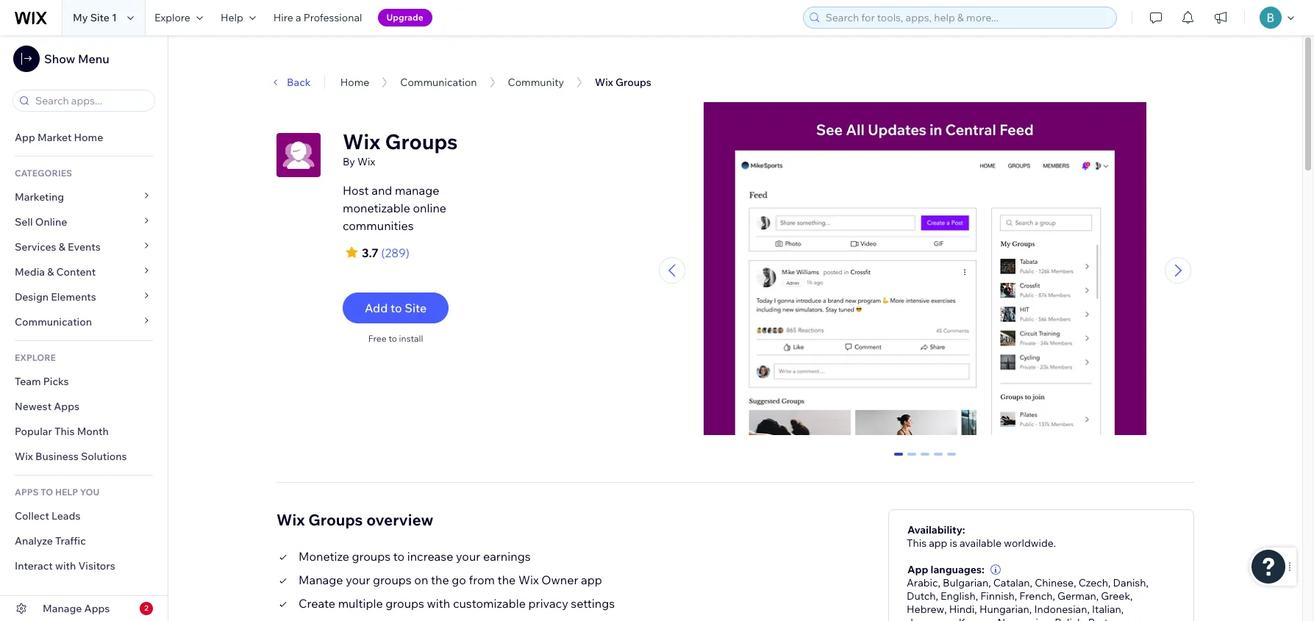 Task type: locate. For each thing, give the bounding box(es) containing it.
hungarian
[[979, 603, 1029, 616]]

0 horizontal spatial communication link
[[0, 310, 168, 335]]

2 vertical spatial groups
[[386, 596, 424, 611]]

and
[[371, 183, 392, 198]]

1 horizontal spatial home
[[340, 76, 369, 89]]

wix groups by wix
[[343, 129, 458, 168]]

2
[[922, 453, 928, 466], [144, 604, 148, 613]]

manage
[[299, 573, 343, 587], [43, 602, 82, 615]]

1 horizontal spatial &
[[59, 240, 65, 254]]

this for popular
[[54, 425, 75, 438]]

)
[[406, 246, 410, 260]]

communication down design elements
[[15, 315, 94, 329]]

2 vertical spatial groups
[[308, 510, 363, 529]]

this left the is
[[907, 537, 927, 550]]

interact
[[15, 560, 53, 573]]

1 vertical spatial to
[[389, 333, 397, 344]]

arabic , bulgarian , catalan , chinese , czech , danish , dutch , english , finnish , french , german , greek , hebrew , hindi , hungarian , indonesian , italian ,
[[907, 576, 1151, 616]]

interact with visitors
[[15, 560, 115, 573]]

app
[[929, 537, 947, 550], [581, 573, 602, 587]]

1 horizontal spatial 2
[[922, 453, 928, 466]]

1 vertical spatial apps
[[84, 602, 110, 615]]

0 vertical spatial groups
[[616, 76, 651, 89]]

1 vertical spatial groups
[[385, 129, 458, 154]]

marketing link
[[0, 185, 168, 210]]

host and manage monetizable online communities
[[343, 183, 446, 233]]

solutions
[[81, 450, 127, 463]]

newest
[[15, 400, 52, 413]]

indonesian
[[1034, 603, 1087, 616]]

app up 'settings'
[[581, 573, 602, 587]]

1 horizontal spatial this
[[907, 537, 927, 550]]

apps
[[54, 400, 79, 413], [84, 602, 110, 615]]

0 horizontal spatial 1
[[112, 11, 117, 24]]

catalan
[[993, 576, 1030, 589]]

, down danish
[[1121, 603, 1124, 616]]

groups left on
[[373, 573, 412, 587]]

with inside sidebar element
[[55, 560, 76, 573]]

1 horizontal spatial groups
[[385, 129, 458, 154]]

groups inside the 'wix groups by wix'
[[385, 129, 458, 154]]

1 horizontal spatial with
[[427, 596, 450, 611]]

apps up popular this month
[[54, 400, 79, 413]]

this
[[54, 425, 75, 438], [907, 537, 927, 550]]

wix up by
[[343, 129, 380, 154]]

hire a professional link
[[265, 0, 371, 35]]

2 horizontal spatial groups
[[616, 76, 651, 89]]

team picks link
[[0, 369, 168, 394]]

, left finnish
[[975, 603, 977, 616]]

site up install
[[405, 301, 427, 315]]

communication link down upgrade "button"
[[400, 76, 477, 89]]

your up go
[[456, 549, 480, 564]]

collect leads link
[[0, 504, 168, 529]]

(
[[381, 246, 385, 260]]

1 horizontal spatial site
[[405, 301, 427, 315]]

app left market on the left top of page
[[15, 131, 35, 144]]

1 vertical spatial site
[[405, 301, 427, 315]]

wix groups button
[[588, 71, 659, 93]]

0 horizontal spatial communication
[[15, 315, 94, 329]]

0 vertical spatial app
[[929, 537, 947, 550]]

design
[[15, 290, 49, 304]]

the right on
[[431, 573, 449, 587]]

1 vertical spatial app
[[581, 573, 602, 587]]

1 right 0
[[909, 453, 915, 466]]

0 horizontal spatial home
[[74, 131, 103, 144]]

a
[[296, 11, 301, 24]]

site right my
[[90, 11, 109, 24]]

1
[[112, 11, 117, 24], [909, 453, 915, 466]]

& right media
[[47, 265, 54, 279]]

manage down interact with visitors
[[43, 602, 82, 615]]

1 vertical spatial home
[[74, 131, 103, 144]]

wix for wix groups by wix
[[343, 129, 380, 154]]

0 horizontal spatial your
[[346, 573, 370, 587]]

0 vertical spatial groups
[[352, 549, 391, 564]]

danish
[[1113, 576, 1146, 589]]

1 vertical spatial communication
[[15, 315, 94, 329]]

wix up monetize
[[276, 510, 305, 529]]

1 vertical spatial manage
[[43, 602, 82, 615]]

to
[[41, 487, 53, 498]]

this up the wix business solutions
[[54, 425, 75, 438]]

1 horizontal spatial your
[[456, 549, 480, 564]]

newest apps link
[[0, 394, 168, 419]]

site inside button
[[405, 301, 427, 315]]

sell online
[[15, 215, 67, 229]]

to inside add to site button
[[390, 301, 402, 315]]

with down manage your groups on the go from the wix owner app
[[427, 596, 450, 611]]

apps down visitors at the left bottom
[[84, 602, 110, 615]]

show menu button
[[13, 46, 109, 72]]

chinese
[[1035, 576, 1074, 589]]

my site 1
[[73, 11, 117, 24]]

manage down monetize
[[299, 573, 343, 587]]

team picks
[[15, 375, 69, 388]]

1 vertical spatial app
[[907, 563, 928, 576]]

sidebar element
[[0, 35, 168, 621]]

wix inside 'button'
[[595, 76, 613, 89]]

to right free
[[389, 333, 397, 344]]

, right dutch
[[938, 576, 940, 589]]

monetizable
[[343, 201, 410, 215]]

manage your groups on the go from the wix owner app
[[299, 573, 602, 587]]

app inside sidebar element
[[15, 131, 35, 144]]

wix right community
[[595, 76, 613, 89]]

create multiple groups with customizable privacy settings
[[299, 596, 615, 611]]

hindi
[[949, 603, 975, 616]]

your up multiple at the bottom left of the page
[[346, 573, 370, 587]]

0 horizontal spatial manage
[[43, 602, 82, 615]]

home right market on the left top of page
[[74, 131, 103, 144]]

, left chinese
[[1030, 576, 1032, 589]]

design elements link
[[0, 285, 168, 310]]

groups inside 'button'
[[616, 76, 651, 89]]

multiple
[[338, 596, 383, 611]]

0 vertical spatial with
[[55, 560, 76, 573]]

1 horizontal spatial app
[[907, 563, 928, 576]]

media & content link
[[0, 260, 168, 285]]

1 vertical spatial 1
[[909, 453, 915, 466]]

0 horizontal spatial app
[[15, 131, 35, 144]]

business
[[35, 450, 79, 463]]

0 horizontal spatial the
[[431, 573, 449, 587]]

worldwide.
[[1004, 537, 1056, 550]]

1 horizontal spatial the
[[498, 573, 516, 587]]

groups down wix groups overview
[[352, 549, 391, 564]]

1 vertical spatial with
[[427, 596, 450, 611]]

apps to help you
[[15, 487, 99, 498]]

you
[[80, 487, 99, 498]]

0 horizontal spatial with
[[55, 560, 76, 573]]

0 vertical spatial to
[[390, 301, 402, 315]]

2 the from the left
[[498, 573, 516, 587]]

app market home link
[[0, 125, 168, 150]]

communication down upgrade "button"
[[400, 76, 477, 89]]

0 vertical spatial your
[[456, 549, 480, 564]]

0 horizontal spatial 2
[[144, 604, 148, 613]]

2 left 3
[[922, 453, 928, 466]]

0 vertical spatial this
[[54, 425, 75, 438]]

czech
[[1079, 576, 1108, 589]]

manage inside sidebar element
[[43, 602, 82, 615]]

app
[[15, 131, 35, 144], [907, 563, 928, 576]]

0 horizontal spatial this
[[54, 425, 75, 438]]

1 vertical spatial this
[[907, 537, 927, 550]]

overview
[[366, 510, 433, 529]]

0 vertical spatial site
[[90, 11, 109, 24]]

1 horizontal spatial app
[[929, 537, 947, 550]]

this inside availability: this app is available worldwide.
[[907, 537, 927, 550]]

apps for manage apps
[[84, 602, 110, 615]]

services & events
[[15, 240, 101, 254]]

analyze
[[15, 535, 53, 548]]

0 horizontal spatial groups
[[308, 510, 363, 529]]

, right hindi
[[976, 589, 978, 603]]

this inside "link"
[[54, 425, 75, 438]]

, left the french
[[1015, 589, 1017, 603]]

wix inside sidebar element
[[15, 450, 33, 463]]

monetize
[[299, 549, 349, 564]]

help
[[55, 487, 78, 498]]

languages:
[[931, 563, 984, 576]]

communication link down elements
[[0, 310, 168, 335]]

manage for manage apps
[[43, 602, 82, 615]]

0 vertical spatial 1
[[112, 11, 117, 24]]

Search for tools, apps, help & more... field
[[821, 7, 1112, 28]]

1 horizontal spatial communication link
[[400, 76, 477, 89]]

app up dutch
[[907, 563, 928, 576]]

1 vertical spatial communication link
[[0, 310, 168, 335]]

, left indonesian
[[1029, 603, 1032, 616]]

design elements
[[15, 290, 96, 304]]

my
[[73, 11, 88, 24]]

sell online link
[[0, 210, 168, 235]]

289
[[385, 246, 406, 260]]

availability: this app is available worldwide.
[[907, 523, 1056, 550]]

1 right my
[[112, 11, 117, 24]]

0 vertical spatial apps
[[54, 400, 79, 413]]

hebrew
[[907, 603, 944, 616]]

app for app market home
[[15, 131, 35, 144]]

0 vertical spatial &
[[59, 240, 65, 254]]

groups for wix groups by wix
[[385, 129, 458, 154]]

wix down popular in the bottom left of the page
[[15, 450, 33, 463]]

0 horizontal spatial &
[[47, 265, 54, 279]]

0 vertical spatial communication
[[400, 76, 477, 89]]

to for free
[[389, 333, 397, 344]]

groups down on
[[386, 596, 424, 611]]

your
[[456, 549, 480, 564], [346, 573, 370, 587]]

0 vertical spatial app
[[15, 131, 35, 144]]

to right add
[[390, 301, 402, 315]]

to left the 'increase' on the bottom of page
[[393, 549, 405, 564]]

add to site
[[365, 301, 427, 315]]

, left catalan at bottom right
[[988, 576, 991, 589]]

services & events link
[[0, 235, 168, 260]]

greek
[[1101, 589, 1130, 603]]

with down "traffic"
[[55, 560, 76, 573]]

1 vertical spatial groups
[[373, 573, 412, 587]]

community
[[508, 76, 564, 89]]

home right back
[[340, 76, 369, 89]]

, left german
[[1053, 589, 1055, 603]]

dutch
[[907, 589, 936, 603]]

1 horizontal spatial manage
[[299, 573, 343, 587]]

0 vertical spatial manage
[[299, 573, 343, 587]]

app left the is
[[929, 537, 947, 550]]

wix for wix groups overview
[[276, 510, 305, 529]]

1 horizontal spatial apps
[[84, 602, 110, 615]]

, right 'greek'
[[1146, 576, 1149, 589]]

available
[[960, 537, 1002, 550]]

1 vertical spatial 2
[[144, 604, 148, 613]]

hire
[[273, 11, 293, 24]]

on
[[414, 573, 428, 587]]

& left events
[[59, 240, 65, 254]]

groups
[[616, 76, 651, 89], [385, 129, 458, 154], [308, 510, 363, 529]]

1 vertical spatial &
[[47, 265, 54, 279]]

wix business solutions link
[[0, 444, 168, 469]]

0 horizontal spatial site
[[90, 11, 109, 24]]

2 right manage apps
[[144, 604, 148, 613]]

upgrade
[[386, 12, 423, 23]]

0 horizontal spatial apps
[[54, 400, 79, 413]]

groups for multiple
[[386, 596, 424, 611]]

communication inside sidebar element
[[15, 315, 94, 329]]

the down earnings
[[498, 573, 516, 587]]



Task type: describe. For each thing, give the bounding box(es) containing it.
categories
[[15, 168, 72, 179]]

install
[[399, 333, 423, 344]]

1 the from the left
[[431, 573, 449, 587]]

team
[[15, 375, 41, 388]]

manage apps
[[43, 602, 110, 615]]

app inside availability: this app is available worldwide.
[[929, 537, 947, 550]]

analyze traffic
[[15, 535, 86, 548]]

wix up privacy
[[518, 573, 539, 587]]

& for events
[[59, 240, 65, 254]]

collect leads
[[15, 510, 80, 523]]

wix for wix groups
[[595, 76, 613, 89]]

professional
[[303, 11, 362, 24]]

, left english at the right bottom
[[936, 589, 938, 603]]

market
[[37, 131, 72, 144]]

communities
[[343, 218, 414, 233]]

1 vertical spatial your
[[346, 573, 370, 587]]

groups for your
[[373, 573, 412, 587]]

manage for manage your groups on the go from the wix owner app
[[299, 573, 343, 587]]

show
[[44, 51, 75, 66]]

this for availability:
[[907, 537, 927, 550]]

0
[[896, 453, 901, 466]]

Search apps... field
[[31, 90, 150, 111]]

free
[[368, 333, 387, 344]]

, left danish
[[1108, 576, 1111, 589]]

month
[[77, 425, 109, 438]]

popular
[[15, 425, 52, 438]]

2 vertical spatial to
[[393, 549, 405, 564]]

, right italian at the bottom
[[1130, 589, 1133, 603]]

show menu
[[44, 51, 109, 66]]

3
[[935, 453, 941, 466]]

3.7
[[362, 246, 379, 260]]

1 horizontal spatial communication
[[400, 76, 477, 89]]

wix right by
[[357, 155, 375, 168]]

1 horizontal spatial 1
[[909, 453, 915, 466]]

home inside sidebar element
[[74, 131, 103, 144]]

back button
[[269, 76, 311, 89]]

marketing
[[15, 190, 64, 204]]

picks
[[43, 375, 69, 388]]

media
[[15, 265, 45, 279]]

wix groups
[[595, 76, 651, 89]]

add to site button
[[343, 293, 449, 324]]

0 horizontal spatial app
[[581, 573, 602, 587]]

menu
[[78, 51, 109, 66]]

analyze traffic link
[[0, 529, 168, 554]]

4
[[948, 453, 954, 466]]

owner
[[541, 573, 578, 587]]

manage
[[395, 183, 439, 198]]

apps
[[15, 487, 39, 498]]

0 vertical spatial home
[[340, 76, 369, 89]]

help button
[[212, 0, 265, 35]]

app languages:
[[907, 563, 984, 576]]

arabic
[[907, 576, 938, 589]]

by
[[343, 155, 355, 168]]

0 1 2 3 4
[[896, 453, 954, 466]]

hire a professional
[[273, 11, 362, 24]]

increase
[[407, 549, 453, 564]]

newest apps
[[15, 400, 79, 413]]

explore
[[154, 11, 190, 24]]

elements
[[51, 290, 96, 304]]

finnish
[[980, 589, 1015, 603]]

, left czech
[[1074, 576, 1076, 589]]

italian
[[1092, 603, 1121, 616]]

wix groups logo image
[[276, 133, 321, 177]]

interact with visitors link
[[0, 554, 168, 579]]

wix for wix business solutions
[[15, 450, 33, 463]]

online
[[413, 201, 446, 215]]

is
[[950, 537, 957, 550]]

explore
[[15, 352, 56, 363]]

content
[[56, 265, 96, 279]]

upgrade button
[[378, 9, 432, 26]]

home link
[[340, 76, 369, 89]]

create
[[299, 596, 335, 611]]

, left italian at the bottom
[[1087, 603, 1090, 616]]

app for app languages:
[[907, 563, 928, 576]]

, left 'greek'
[[1096, 589, 1099, 603]]

privacy
[[528, 596, 568, 611]]

0 vertical spatial 2
[[922, 453, 928, 466]]

back
[[287, 76, 311, 89]]

leads
[[51, 510, 80, 523]]

popular this month link
[[0, 419, 168, 444]]

, left hindi
[[944, 603, 947, 616]]

apps for newest apps
[[54, 400, 79, 413]]

services
[[15, 240, 56, 254]]

to for add
[[390, 301, 402, 315]]

0 vertical spatial communication link
[[400, 76, 477, 89]]

online
[[35, 215, 67, 229]]

& for content
[[47, 265, 54, 279]]

wix groups overview
[[276, 510, 433, 529]]

help
[[221, 11, 243, 24]]

3.7 ( 289 )
[[362, 246, 410, 260]]

groups for wix groups
[[616, 76, 651, 89]]

german
[[1057, 589, 1096, 603]]

events
[[68, 240, 101, 254]]

popular this month
[[15, 425, 109, 438]]

wix groups preview 0 image
[[704, 102, 1146, 442]]

2 inside sidebar element
[[144, 604, 148, 613]]

availability:
[[907, 523, 965, 537]]

groups for wix groups overview
[[308, 510, 363, 529]]

from
[[469, 573, 495, 587]]



Task type: vqa. For each thing, say whether or not it's contained in the screenshot.
DropInBlog - SEO Friendly Blog A superior blogging solution. Boost your SEO.
no



